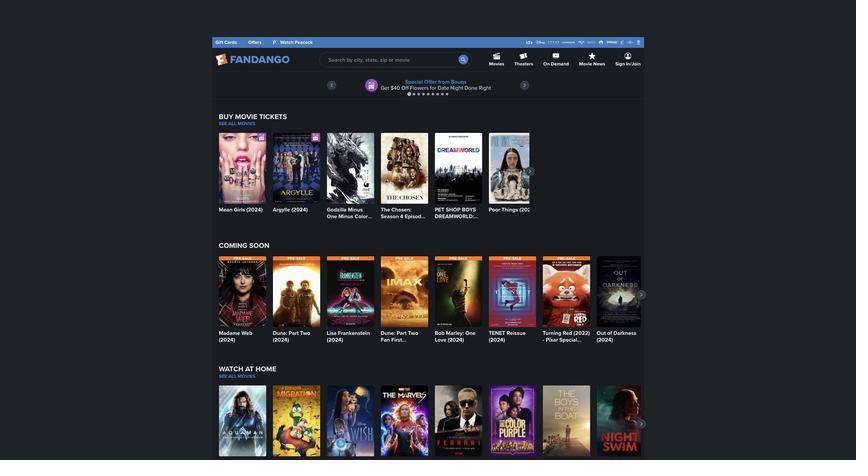 Task type: locate. For each thing, give the bounding box(es) containing it.
1 vertical spatial all
[[228, 373, 237, 380]]

two left lisa
[[300, 330, 310, 337]]

the chosen: season 4 episodes 1-3
[[381, 206, 427, 227]]

special offer from bouqs get $40 off flowers for date night done right
[[381, 78, 491, 92]]

all for watch
[[228, 373, 237, 380]]

right
[[479, 84, 491, 92]]

1 all from the top
[[228, 120, 237, 127]]

one inside bob marley: one love (2024)
[[466, 330, 476, 337]]

part inside 'dune: part two fan first premieres in imax'
[[397, 330, 407, 337]]

(2024) inside bob marley: one love (2024)
[[448, 336, 464, 344]]

gift box white image
[[312, 133, 320, 142]]

1 horizontal spatial two
[[408, 330, 418, 337]]

girls
[[234, 206, 245, 214]]

0 horizontal spatial movie
[[235, 111, 257, 122]]

watch inside the watch at home see all movies
[[219, 364, 244, 375]]

dune: part two (2024) poster image
[[273, 257, 320, 328]]

1 dune: from the left
[[273, 330, 287, 337]]

wish poster image
[[327, 386, 374, 457]]

one right the marley:
[[466, 330, 476, 337]]

1 see from the top
[[219, 120, 227, 127]]

one for godzilla minus one minus color (2024)
[[327, 213, 337, 221]]

0 horizontal spatial watch
[[219, 364, 244, 375]]

2 see from the top
[[219, 373, 227, 380]]

frankenstein
[[338, 330, 370, 337]]

turning red (2022) - pixar special theatrical engagement poster image
[[543, 257, 590, 328]]

0 vertical spatial see
[[219, 120, 227, 127]]

bob marley: one love (2024)
[[435, 330, 476, 344]]

the boys in the boat poster image
[[543, 386, 590, 457]]

off
[[402, 84, 409, 92]]

one
[[327, 213, 337, 221], [466, 330, 476, 337]]

offers link
[[248, 39, 262, 46]]

argylle (2024) poster image
[[273, 133, 320, 204]]

1 vertical spatial movies
[[238, 120, 256, 127]]

movie left the news
[[579, 61, 592, 67]]

in/join
[[626, 61, 641, 67]]

one left color
[[327, 213, 337, 221]]

part inside dune: part two (2024)
[[289, 330, 299, 337]]

0 horizontal spatial one
[[327, 213, 337, 221]]

2 dune: from the left
[[381, 330, 395, 337]]

tickets
[[259, 111, 287, 122]]

all
[[228, 120, 237, 127], [228, 373, 237, 380]]

bob marley: one love (2024) link
[[435, 257, 482, 344]]

1 vertical spatial see
[[219, 373, 227, 380]]

gift cards
[[216, 39, 237, 46]]

two
[[300, 330, 310, 337], [408, 330, 418, 337]]

night swim poster image
[[597, 386, 644, 457]]

watch left peacock
[[280, 39, 294, 46]]

minus right godzilla
[[348, 206, 363, 214]]

special
[[405, 78, 423, 86]]

out of darkness (2024) poster image
[[597, 257, 644, 328]]

3
[[385, 220, 388, 227]]

minus
[[348, 206, 363, 214], [339, 213, 353, 221]]

(2024) inside godzilla minus one minus color (2024)
[[327, 220, 343, 227]]

one inside godzilla minus one minus color (2024)
[[327, 213, 337, 221]]

Search by city, state, zip or movie text field
[[320, 52, 472, 68]]

movie
[[579, 61, 592, 67], [235, 111, 257, 122]]

premieres
[[381, 343, 406, 351]]

dune: part two fan first premieres in imax poster image
[[381, 257, 428, 328]]

watch for peacock
[[280, 39, 294, 46]]

madame web (2024) link
[[219, 257, 266, 344]]

bob marley: one love (2024) poster image
[[435, 257, 482, 328]]

bob
[[435, 330, 445, 337]]

flowers
[[410, 84, 429, 92]]

2 two from the left
[[408, 330, 418, 337]]

2 see all movies link from the top
[[219, 373, 256, 380]]

out
[[597, 330, 606, 337]]

$40
[[391, 84, 400, 92]]

region containing mean girls (2024)
[[219, 133, 536, 227]]

None search field
[[320, 52, 472, 68]]

watch for at
[[219, 364, 244, 375]]

0 horizontal spatial two
[[300, 330, 310, 337]]

1 vertical spatial movie
[[235, 111, 257, 122]]

dune: inside dune: part two (2024)
[[273, 330, 287, 337]]

1 vertical spatial see all movies link
[[219, 373, 256, 380]]

(2023)
[[520, 206, 536, 214]]

2 part from the left
[[397, 330, 407, 337]]

two up in in the left of the page
[[408, 330, 418, 337]]

at
[[245, 364, 254, 375]]

dune: up premieres
[[381, 330, 395, 337]]

movies for tickets
[[238, 120, 256, 127]]

movie news
[[579, 61, 606, 67]]

first
[[391, 336, 402, 344]]

movies inside the watch at home see all movies
[[238, 373, 256, 380]]

movies up right
[[489, 61, 505, 67]]

1 horizontal spatial movie
[[579, 61, 592, 67]]

all inside the watch at home see all movies
[[228, 373, 237, 380]]

see inside the watch at home see all movies
[[219, 373, 227, 380]]

1 see all movies link from the top
[[219, 120, 256, 127]]

0 horizontal spatial dune:
[[273, 330, 287, 337]]

godzilla minus one minus color (2024) link
[[327, 133, 374, 227]]

migration poster image
[[273, 386, 320, 457]]

news
[[594, 61, 606, 67]]

one for bob marley: one love (2024)
[[466, 330, 476, 337]]

1 vertical spatial watch
[[219, 364, 244, 375]]

0 vertical spatial see all movies link
[[219, 120, 256, 127]]

dune: part two (2024)
[[273, 330, 310, 344]]

0 vertical spatial watch
[[280, 39, 294, 46]]

1 horizontal spatial one
[[466, 330, 476, 337]]

0 horizontal spatial part
[[289, 330, 299, 337]]

watch at home see all movies
[[219, 364, 276, 380]]

sign
[[616, 61, 625, 67]]

1 horizontal spatial watch
[[280, 39, 294, 46]]

color
[[355, 213, 368, 221]]

lisa
[[327, 330, 337, 337]]

out of darkness (2024) link
[[597, 257, 644, 344]]

part
[[289, 330, 299, 337], [397, 330, 407, 337]]

watch
[[280, 39, 294, 46], [219, 364, 244, 375]]

watch left the at
[[219, 364, 244, 375]]

episodes
[[405, 213, 427, 221]]

see
[[219, 120, 227, 127], [219, 373, 227, 380]]

4
[[400, 213, 404, 221]]

dune: inside 'dune: part two fan first premieres in imax'
[[381, 330, 395, 337]]

2 all from the top
[[228, 373, 237, 380]]

1 horizontal spatial part
[[397, 330, 407, 337]]

on demand
[[544, 61, 569, 67]]

1 vertical spatial one
[[466, 330, 476, 337]]

all inside buy movie tickets see all movies
[[228, 120, 237, 127]]

movies left home
[[238, 373, 256, 380]]

(2024) inside lisa frankenstein (2024)
[[327, 336, 343, 344]]

see inside buy movie tickets see all movies
[[219, 120, 227, 127]]

two inside 'dune: part two fan first premieres in imax'
[[408, 330, 418, 337]]

dune: right web
[[273, 330, 287, 337]]

1 two from the left
[[300, 330, 310, 337]]

poor
[[489, 206, 500, 214]]

in
[[407, 343, 412, 351]]

region
[[212, 72, 644, 99], [219, 133, 536, 227], [219, 257, 646, 351], [219, 386, 646, 460]]

mean girls (2024) poster image
[[219, 133, 266, 204]]

see for watch at home
[[219, 373, 227, 380]]

2 vertical spatial movies
[[238, 373, 256, 380]]

sign in/join
[[616, 61, 641, 67]]

bouqs
[[451, 78, 467, 86]]

0 vertical spatial one
[[327, 213, 337, 221]]

movies inside buy movie tickets see all movies
[[238, 120, 256, 127]]

1 horizontal spatial dune:
[[381, 330, 395, 337]]

(2024)
[[246, 206, 263, 214], [292, 206, 308, 214], [327, 220, 343, 227], [219, 336, 235, 344], [273, 336, 289, 344], [327, 336, 343, 344], [448, 336, 464, 344], [489, 336, 505, 344], [597, 336, 613, 344]]

see all movies link
[[219, 120, 256, 127], [219, 373, 256, 380]]

two inside dune: part two (2024)
[[300, 330, 310, 337]]

movie right buy
[[235, 111, 257, 122]]

select a slide to show tab list
[[212, 91, 644, 97]]

madame web (2024) poster image
[[219, 257, 266, 328]]

0 vertical spatial all
[[228, 120, 237, 127]]

1 part from the left
[[289, 330, 299, 337]]

movies right buy
[[238, 120, 256, 127]]

theaters
[[515, 61, 533, 67]]

web
[[242, 330, 252, 337]]

(2024) inside dune: part two (2024)
[[273, 336, 289, 344]]

(2024) inside madame web (2024)
[[219, 336, 235, 344]]

region containing madame web (2024)
[[219, 257, 646, 351]]



Task type: describe. For each thing, give the bounding box(es) containing it.
poor things (2023) link
[[489, 133, 536, 214]]

(2024) inside out of darkness (2024)
[[597, 336, 613, 344]]

season
[[381, 213, 399, 221]]

minus left color
[[339, 213, 353, 221]]

the marvels poster image
[[381, 386, 428, 457]]

things
[[502, 206, 518, 214]]

tenet reissue (2024)
[[489, 330, 526, 344]]

godzilla minus one minus color (2024) poster image
[[327, 133, 374, 204]]

buy movie tickets see all movies
[[219, 111, 287, 127]]

gift
[[216, 39, 223, 46]]

all for buy
[[228, 120, 237, 127]]

see all movies link for buy
[[219, 120, 256, 127]]

ferrari poster image
[[435, 386, 482, 457]]

demand
[[551, 61, 569, 67]]

darkness
[[614, 330, 637, 337]]

coming soon
[[219, 240, 270, 251]]

dune: for (2024)
[[273, 330, 287, 337]]

the
[[381, 206, 390, 214]]

soon
[[249, 240, 270, 251]]

see all movies link for watch
[[219, 373, 256, 380]]

offers
[[248, 39, 262, 46]]

gift box white image
[[258, 133, 266, 142]]

argylle (2024) link
[[273, 133, 320, 214]]

the color purple poster image
[[489, 386, 536, 457]]

two for dune: part two fan first premieres in imax
[[408, 330, 418, 337]]

imax
[[413, 343, 426, 351]]

two for dune: part two (2024)
[[300, 330, 310, 337]]

region containing special offer from bouqs get $40 off flowers for date night done right
[[212, 72, 644, 99]]

movie news link
[[579, 48, 606, 72]]

chosen:
[[392, 206, 412, 214]]

sign in/join link
[[616, 48, 641, 72]]

poor things (2023) poster image
[[489, 133, 536, 204]]

night
[[451, 84, 463, 92]]

from
[[438, 78, 450, 86]]

dune: part two fan first premieres in imax
[[381, 330, 426, 351]]

tenet reissue (2024) poster image
[[489, 257, 536, 328]]

movies link
[[489, 48, 505, 72]]

watch peacock
[[279, 39, 313, 46]]

coming
[[219, 240, 247, 251]]

poor things (2023)
[[489, 206, 536, 214]]

date
[[438, 84, 449, 92]]

mean
[[219, 206, 233, 214]]

argylle (2024)
[[273, 206, 308, 214]]

godzilla
[[327, 206, 347, 214]]

fan
[[381, 336, 390, 344]]

lisa frankenstein (2024) link
[[327, 257, 374, 344]]

dune: part two fan first premieres in imax link
[[381, 257, 428, 351]]

pet shop boys dreamworld: the greatest hits live at the royal arena copenhagen (2024) poster image
[[435, 133, 482, 204]]

the chosen: season 4 episodes 1-3 link
[[381, 133, 428, 227]]

for
[[430, 84, 437, 92]]

on demand link
[[544, 48, 569, 72]]

love
[[435, 336, 447, 344]]

peacock
[[295, 39, 313, 46]]

the chosen: season 4 episodes 1-3 poster image
[[381, 133, 428, 204]]

theaters link
[[515, 48, 533, 72]]

offer
[[424, 78, 437, 86]]

aquaman and the lost kingdom poster image
[[219, 386, 266, 457]]

tenet reissue (2024) link
[[489, 257, 536, 344]]

buy
[[219, 111, 233, 122]]

home
[[256, 364, 276, 375]]

0 vertical spatial movies
[[489, 61, 505, 67]]

dune: for fan
[[381, 330, 395, 337]]

argylle
[[273, 206, 290, 214]]

movie inside buy movie tickets see all movies
[[235, 111, 257, 122]]

cards
[[224, 39, 237, 46]]

on
[[544, 61, 550, 67]]

marley:
[[446, 330, 464, 337]]

of
[[607, 330, 612, 337]]

mean girls (2024)
[[219, 206, 263, 214]]

lisa frankenstein (2024) poster image
[[327, 257, 374, 328]]

movies for home
[[238, 373, 256, 380]]

dune: part two (2024) link
[[273, 257, 320, 344]]

madame web (2024)
[[219, 330, 252, 344]]

mean girls (2024) link
[[219, 133, 266, 214]]

godzilla minus one minus color (2024)
[[327, 206, 368, 227]]

0 vertical spatial movie
[[579, 61, 592, 67]]

madame
[[219, 330, 240, 337]]

part for fan
[[397, 330, 407, 337]]

done
[[465, 84, 478, 92]]

watch peacock link
[[273, 39, 313, 46]]

1-
[[381, 220, 385, 227]]

(2024) inside tenet reissue (2024)
[[489, 336, 505, 344]]

part for (2024)
[[289, 330, 299, 337]]

tenet
[[489, 330, 506, 337]]

get
[[381, 84, 389, 92]]

gift cards link
[[216, 39, 237, 46]]

lisa frankenstein (2024)
[[327, 330, 370, 344]]

see for buy movie tickets
[[219, 120, 227, 127]]

out of darkness (2024)
[[597, 330, 637, 344]]

reissue
[[507, 330, 526, 337]]



Task type: vqa. For each thing, say whether or not it's contained in the screenshot.
Coming Soon
yes



